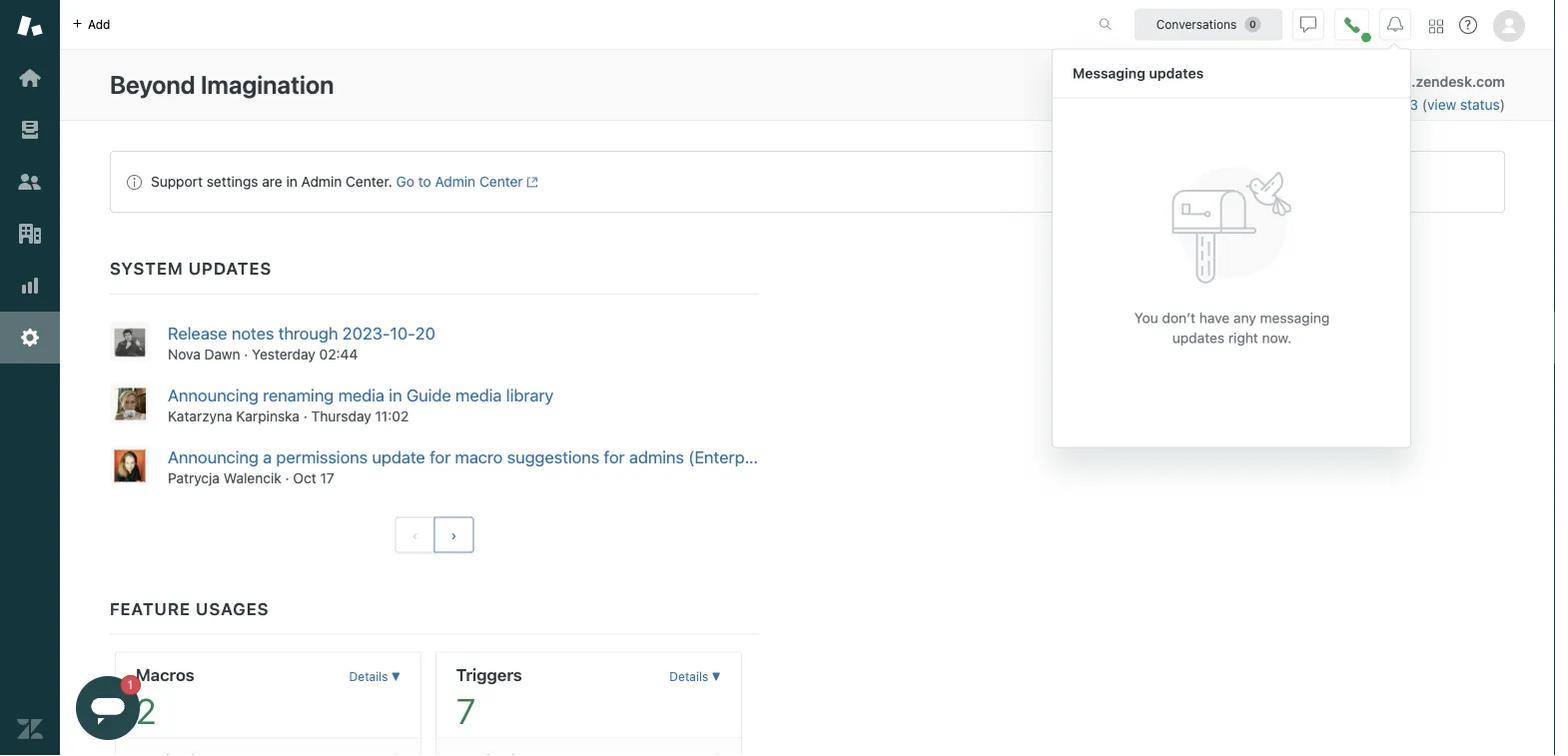 Task type: vqa. For each thing, say whether or not it's contained in the screenshot.
Ticket
no



Task type: locate. For each thing, give the bounding box(es) containing it.
0 horizontal spatial details ▼
[[349, 670, 401, 684]]

now.
[[1262, 330, 1292, 346]]

(opens in a new tab) image
[[523, 176, 539, 188]]

permissions
[[276, 447, 368, 467]]

updates
[[1149, 65, 1204, 81], [1173, 330, 1225, 346]]

views image
[[17, 117, 43, 143]]

updates
[[189, 258, 272, 278]]

media right guide
[[456, 385, 502, 405]]

1 vertical spatial announcing
[[168, 447, 259, 467]]

status
[[110, 151, 1506, 213]]

usages
[[196, 598, 269, 618]]

details ▼ for 2
[[349, 670, 401, 684]]

release
[[168, 323, 227, 343]]

0 horizontal spatial for
[[430, 447, 451, 467]]

for left admins
[[604, 447, 625, 467]]

1 horizontal spatial in
[[389, 385, 402, 405]]

17
[[320, 469, 334, 486]]

announcing a permissions update for macro suggestions for admins (enterprise only)
[[168, 447, 815, 467]]

menu
[[1052, 48, 1412, 451]]

media
[[338, 385, 385, 405], [456, 385, 502, 405]]

status containing support settings are in admin center.
[[110, 151, 1506, 213]]

thursday
[[311, 408, 371, 424]]

1 vertical spatial updates
[[1173, 330, 1225, 346]]

menu containing messaging updates
[[1052, 48, 1412, 451]]

media up thursday 11:02
[[338, 385, 385, 405]]

0 horizontal spatial in
[[286, 173, 298, 190]]

details
[[349, 670, 388, 684], [670, 670, 709, 684]]

beyondimaginationhelp
[[1255, 73, 1412, 90]]

messaging
[[1073, 65, 1146, 81]]

nova
[[168, 346, 201, 362]]

▼ for 7
[[712, 670, 721, 684]]

patrycja walencik
[[168, 469, 282, 486]]

release notes through 2023-10-20
[[168, 323, 436, 343]]

yesterday 02:44
[[252, 346, 358, 362]]

zendesk support image
[[17, 13, 43, 39]]

7
[[456, 690, 476, 731]]

0 vertical spatial announcing
[[168, 385, 259, 405]]

10-
[[390, 323, 415, 343]]

0 horizontal spatial media
[[338, 385, 385, 405]]

2 vertical spatial in
[[389, 385, 402, 405]]

2 admin from the left
[[435, 173, 476, 190]]

2 announcing from the top
[[168, 447, 259, 467]]

1 horizontal spatial for
[[604, 447, 625, 467]]

a
[[263, 447, 272, 467]]

add
[[88, 17, 110, 31]]

2 details from the left
[[670, 670, 709, 684]]

announcing
[[168, 385, 259, 405], [168, 447, 259, 467]]

in right are
[[286, 173, 298, 190]]

2 for from the left
[[604, 447, 625, 467]]

conversations button
[[1135, 8, 1283, 40]]

▼
[[391, 670, 401, 684], [712, 670, 721, 684]]

go
[[396, 173, 415, 190]]

status
[[1461, 96, 1500, 113]]

settings
[[207, 173, 258, 190]]

center.
[[346, 173, 392, 190]]

zendesk products image
[[1430, 19, 1444, 33]]

through
[[278, 323, 338, 343]]

for
[[430, 447, 451, 467], [604, 447, 625, 467]]

in left pod
[[1358, 96, 1369, 113]]

1 horizontal spatial admin
[[435, 173, 476, 190]]

1 details from the left
[[349, 670, 388, 684]]

0 horizontal spatial ▼
[[391, 670, 401, 684]]

are
[[262, 173, 282, 190]]

1 vertical spatial in
[[286, 173, 298, 190]]

admins
[[629, 447, 684, 467]]

2 ▼ from the left
[[712, 670, 721, 684]]

0 horizontal spatial admin
[[301, 173, 342, 190]]

updates down have
[[1173, 330, 1225, 346]]

notifications image
[[1388, 16, 1404, 32]]

your
[[1203, 96, 1232, 113]]

2 horizontal spatial in
[[1358, 96, 1369, 113]]

details ▼
[[349, 670, 401, 684], [670, 670, 721, 684]]

triggers
[[456, 664, 522, 684]]

2 details ▼ from the left
[[670, 670, 721, 684]]

1 horizontal spatial details ▼
[[670, 670, 721, 684]]

admin left the center.
[[301, 173, 342, 190]]

is
[[1295, 96, 1306, 113]]

announcing up "katarzyna"
[[168, 385, 259, 405]]

macro
[[455, 447, 503, 467]]

get started image
[[17, 65, 43, 91]]

oct 17
[[293, 469, 334, 486]]

1 ▼ from the left
[[391, 670, 401, 684]]

in up 11:02
[[389, 385, 402, 405]]

2 media from the left
[[456, 385, 502, 405]]

1 horizontal spatial details
[[670, 670, 709, 684]]

main element
[[0, 0, 60, 755]]

nova dawn
[[168, 346, 240, 362]]

for left macro
[[430, 447, 451, 467]]

have
[[1200, 310, 1230, 326]]

› button
[[434, 517, 474, 553]]

library
[[506, 385, 554, 405]]

1 details ▼ from the left
[[349, 670, 401, 684]]

1 horizontal spatial ▼
[[712, 670, 721, 684]]

›
[[451, 526, 457, 543]]

zendesk
[[1236, 96, 1292, 113]]

updates up your
[[1149, 65, 1204, 81]]

23
[[1402, 96, 1419, 113]]

announcing up patrycja walencik
[[168, 447, 259, 467]]

0 vertical spatial in
[[1358, 96, 1369, 113]]

admin
[[301, 173, 342, 190], [435, 173, 476, 190]]

any
[[1234, 310, 1257, 326]]

announcing for announcing renaming media in guide media library
[[168, 385, 259, 405]]

in
[[1358, 96, 1369, 113], [286, 173, 298, 190], [389, 385, 402, 405]]

1 announcing from the top
[[168, 385, 259, 405]]

1 horizontal spatial media
[[456, 385, 502, 405]]

0 horizontal spatial details
[[349, 670, 388, 684]]

admin right to
[[435, 173, 476, 190]]



Task type: describe. For each thing, give the bounding box(es) containing it.
view status link
[[1428, 96, 1500, 113]]

right
[[1229, 330, 1259, 346]]

hosted
[[1310, 96, 1354, 113]]

notes
[[232, 323, 274, 343]]

macros
[[136, 664, 195, 684]]

1 admin from the left
[[301, 173, 342, 190]]

pod 23 link
[[1373, 96, 1423, 113]]

zendesk image
[[17, 716, 43, 742]]

reporting image
[[17, 273, 43, 299]]

(
[[1423, 96, 1428, 113]]

customers image
[[17, 169, 43, 195]]

go to admin center
[[396, 173, 523, 190]]

organizations image
[[17, 221, 43, 247]]

update
[[372, 447, 425, 467]]

only)
[[777, 447, 815, 467]]

details for 2
[[349, 670, 388, 684]]

patrycja
[[168, 469, 220, 486]]

beyondimaginationhelp .zendesk.com your zendesk is hosted in pod 23 ( view status )
[[1203, 73, 1506, 113]]

walencik
[[224, 469, 282, 486]]

thursday 11:02
[[311, 408, 409, 424]]

02:44
[[319, 346, 358, 362]]

11:02
[[375, 408, 409, 424]]

in inside beyondimaginationhelp .zendesk.com your zendesk is hosted in pod 23 ( view status )
[[1358, 96, 1369, 113]]

macros 2
[[136, 664, 195, 731]]

view
[[1428, 96, 1457, 113]]

don't
[[1162, 310, 1196, 326]]

.zendesk.com
[[1412, 73, 1506, 90]]

guide
[[407, 385, 451, 405]]

katarzyna
[[168, 408, 232, 424]]

in for support settings are in admin center.
[[286, 173, 298, 190]]

0 vertical spatial updates
[[1149, 65, 1204, 81]]

renaming
[[263, 385, 334, 405]]

in for announcing renaming media in guide media library
[[389, 385, 402, 405]]

button displays agent's chat status as invisible. image
[[1301, 16, 1317, 32]]

2
[[136, 690, 156, 731]]

beyond imagination
[[110, 70, 334, 99]]

triggers 7
[[456, 664, 522, 731]]

details for 7
[[670, 670, 709, 684]]

center
[[480, 173, 523, 190]]

20
[[415, 323, 436, 343]]

you
[[1135, 310, 1159, 326]]

you don't have any messaging updates right now.
[[1135, 310, 1330, 346]]

announcing renaming media in guide media library
[[168, 385, 554, 405]]

announcing for announcing a permissions update for macro suggestions for admins (enterprise only)
[[168, 447, 259, 467]]

updates inside "you don't have any messaging updates right now."
[[1173, 330, 1225, 346]]

katarzyna karpinska
[[168, 408, 300, 424]]

1 media from the left
[[338, 385, 385, 405]]

▼ for 2
[[391, 670, 401, 684]]

‹
[[412, 526, 418, 543]]

support
[[151, 173, 203, 190]]

feature
[[110, 598, 191, 618]]

messaging
[[1260, 310, 1330, 326]]

system
[[110, 258, 183, 278]]

dawn
[[204, 346, 240, 362]]

system updates
[[110, 258, 272, 278]]

beyond
[[110, 70, 195, 99]]

)
[[1500, 96, 1506, 113]]

messaging updates
[[1073, 65, 1204, 81]]

to
[[418, 173, 431, 190]]

(enterprise
[[689, 447, 772, 467]]

go to admin center link
[[396, 173, 539, 190]]

conversations
[[1157, 17, 1237, 31]]

feature usages
[[110, 598, 269, 618]]

suggestions
[[507, 447, 600, 467]]

yesterday
[[252, 346, 316, 362]]

1 for from the left
[[430, 447, 451, 467]]

2023-
[[342, 323, 390, 343]]

karpinska
[[236, 408, 300, 424]]

admin image
[[17, 325, 43, 351]]

support settings are in admin center.
[[151, 173, 392, 190]]

imagination
[[201, 70, 334, 99]]

get help image
[[1460, 16, 1478, 34]]

‹ button
[[395, 517, 435, 553]]

add button
[[60, 0, 122, 49]]

details ▼ for 7
[[670, 670, 721, 684]]

pod
[[1373, 96, 1398, 113]]

oct
[[293, 469, 316, 486]]



